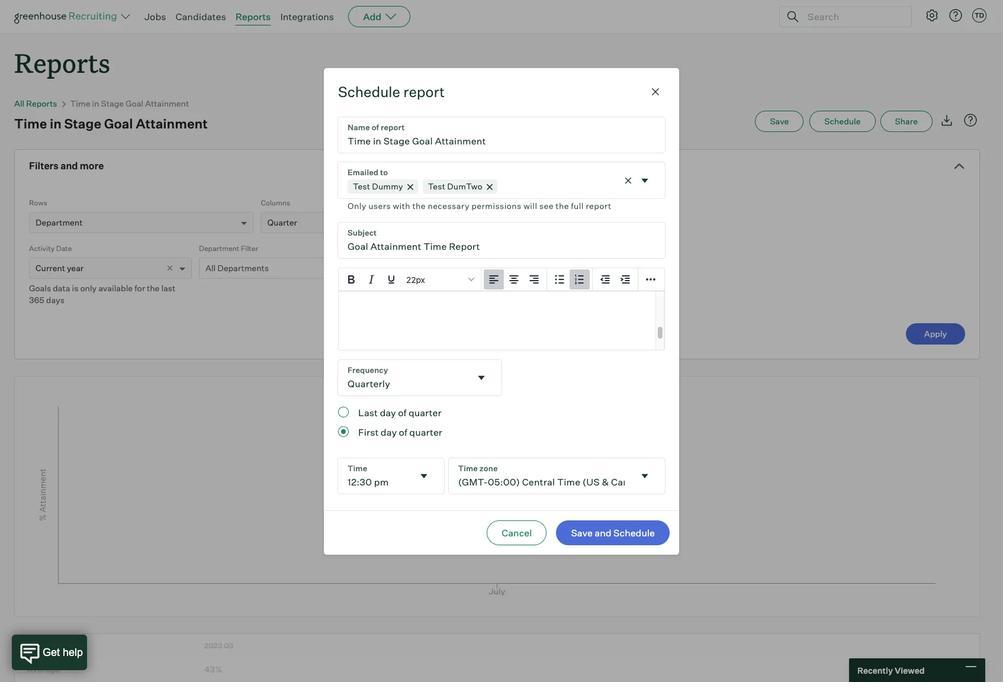 Task type: locate. For each thing, give the bounding box(es) containing it.
2 horizontal spatial the
[[556, 201, 569, 211]]

first
[[358, 427, 379, 438]]

row group
[[15, 658, 980, 682]]

schedule report
[[338, 83, 445, 101]]

all reports link
[[14, 98, 57, 109]]

toggle flyout image
[[639, 175, 651, 186], [418, 470, 430, 482], [639, 470, 651, 482]]

toolbar
[[482, 268, 547, 292], [547, 268, 593, 292], [593, 268, 639, 292]]

2 test from the left
[[428, 181, 445, 191]]

all for all reports
[[14, 98, 24, 109]]

0 horizontal spatial and
[[61, 160, 78, 172]]

0 horizontal spatial schedule
[[338, 83, 400, 101]]

0 vertical spatial day
[[380, 407, 396, 419]]

time
[[70, 98, 90, 109], [14, 116, 47, 132]]

all
[[14, 98, 24, 109], [206, 263, 216, 273]]

permissions
[[472, 201, 522, 211]]

quarter
[[267, 218, 297, 228]]

department option
[[36, 218, 83, 228]]

greenhouse recruiting image
[[14, 9, 121, 24]]

2023 q3
[[204, 642, 234, 651]]

department
[[36, 218, 83, 228], [199, 244, 239, 253]]

dumtwo
[[447, 181, 483, 191]]

apply button
[[906, 324, 966, 345]]

day for first
[[381, 427, 397, 438]]

and for filters
[[61, 160, 78, 172]]

0 horizontal spatial department
[[36, 218, 83, 228]]

0 horizontal spatial save
[[571, 527, 593, 539]]

none field containing test dummy
[[338, 162, 665, 213]]

test dummy
[[353, 181, 403, 191]]

schedule for schedule
[[825, 116, 861, 126]]

0 vertical spatial in
[[92, 98, 99, 109]]

the
[[413, 201, 426, 211], [556, 201, 569, 211], [147, 283, 160, 293]]

row containing departments
[[15, 635, 980, 657]]

2 row from the top
[[15, 658, 980, 682]]

1 vertical spatial day
[[381, 427, 397, 438]]

save
[[770, 116, 789, 126], [571, 527, 593, 539]]

1 horizontal spatial test
[[428, 181, 445, 191]]

22px
[[406, 275, 425, 285]]

first day of quarter
[[358, 427, 443, 438]]

with
[[393, 201, 411, 211]]

toggle flyout image
[[476, 372, 488, 384]]

1 horizontal spatial all
[[206, 263, 216, 273]]

0 vertical spatial stage
[[101, 98, 124, 109]]

save and schedule
[[571, 527, 655, 539]]

quarter up "first day of quarter"
[[409, 407, 442, 419]]

schedule for schedule report
[[338, 83, 400, 101]]

cancel button
[[487, 521, 547, 546]]

0 horizontal spatial the
[[147, 283, 160, 293]]

department for department
[[36, 218, 83, 228]]

0 vertical spatial of
[[398, 407, 407, 419]]

reports
[[236, 11, 271, 23], [14, 45, 110, 80], [26, 98, 57, 109]]

day
[[380, 407, 396, 419], [381, 427, 397, 438]]

0 horizontal spatial test
[[353, 181, 370, 191]]

department up the all departments
[[199, 244, 239, 253]]

1 vertical spatial department
[[199, 244, 239, 253]]

row containing average
[[15, 658, 980, 682]]

row
[[15, 635, 980, 657], [15, 658, 980, 682]]

None field
[[338, 162, 665, 213], [338, 360, 502, 396], [338, 459, 444, 494], [449, 459, 665, 494], [338, 459, 444, 494], [449, 459, 665, 494]]

1 test from the left
[[353, 181, 370, 191]]

schedule
[[338, 83, 400, 101], [825, 116, 861, 126], [614, 527, 655, 539]]

goals
[[29, 283, 51, 293]]

1 vertical spatial save
[[571, 527, 593, 539]]

22px toolbar
[[339, 268, 482, 292]]

save and schedule this report to revisit it! element
[[756, 111, 810, 132]]

1 horizontal spatial time
[[70, 98, 90, 109]]

more
[[80, 160, 104, 172]]

goal
[[126, 98, 143, 109], [104, 116, 133, 132]]

1 horizontal spatial and
[[595, 527, 612, 539]]

the right for
[[147, 283, 160, 293]]

current year
[[36, 263, 84, 273]]

0 horizontal spatial all
[[14, 98, 24, 109]]

time down all reports link
[[14, 116, 47, 132]]

test up the necessary at top left
[[428, 181, 445, 191]]

1 row from the top
[[15, 635, 980, 657]]

0 vertical spatial departments
[[218, 263, 269, 273]]

1 horizontal spatial save
[[770, 116, 789, 126]]

0 vertical spatial row
[[15, 635, 980, 657]]

department up date
[[36, 218, 83, 228]]

report
[[404, 83, 445, 101], [586, 201, 612, 211]]

1 vertical spatial row
[[15, 658, 980, 682]]

0 horizontal spatial time
[[14, 116, 47, 132]]

only
[[348, 201, 367, 211]]

of up "first day of quarter"
[[398, 407, 407, 419]]

the left the full
[[556, 201, 569, 211]]

0 vertical spatial schedule
[[338, 83, 400, 101]]

none field clear selection
[[338, 162, 665, 213]]

departments down filter
[[218, 263, 269, 273]]

grid
[[15, 635, 980, 682]]

0 vertical spatial report
[[404, 83, 445, 101]]

0 vertical spatial quarter
[[409, 407, 442, 419]]

test
[[353, 181, 370, 191], [428, 181, 445, 191]]

time right all reports
[[70, 98, 90, 109]]

test for test dumtwo
[[428, 181, 445, 191]]

3 toolbar from the left
[[593, 268, 639, 292]]

1 vertical spatial departments
[[27, 642, 72, 651]]

quarter
[[409, 407, 442, 419], [410, 427, 443, 438]]

365
[[29, 295, 44, 305]]

stage
[[101, 98, 124, 109], [64, 116, 101, 132]]

current
[[36, 263, 65, 273]]

0 vertical spatial reports
[[236, 11, 271, 23]]

1 horizontal spatial report
[[586, 201, 612, 211]]

2 horizontal spatial schedule
[[825, 116, 861, 126]]

0 horizontal spatial departments
[[27, 642, 72, 651]]

1 vertical spatial and
[[595, 527, 612, 539]]

1 vertical spatial all
[[206, 263, 216, 273]]

and
[[61, 160, 78, 172], [595, 527, 612, 539]]

row for grid containing average
[[15, 635, 980, 657]]

goals data is only available for the last 365 days
[[29, 283, 175, 305]]

×
[[167, 261, 174, 274]]

save for save
[[770, 116, 789, 126]]

all departments
[[206, 263, 269, 273]]

departments up average
[[27, 642, 72, 651]]

departments
[[218, 263, 269, 273], [27, 642, 72, 651]]

recently viewed
[[858, 666, 925, 676]]

filters and more
[[29, 160, 104, 172]]

full
[[571, 201, 584, 211]]

test up "only" at the left top of page
[[353, 181, 370, 191]]

days
[[46, 295, 65, 305]]

cancel
[[502, 527, 532, 539]]

0 vertical spatial goal
[[126, 98, 143, 109]]

recently
[[858, 666, 893, 676]]

1 vertical spatial schedule
[[825, 116, 861, 126]]

quarter for last day of quarter
[[409, 407, 442, 419]]

only users with the necessary permissions will see the full report
[[348, 201, 612, 211]]

time in stage goal attainment
[[70, 98, 189, 109], [14, 116, 208, 132]]

in
[[92, 98, 99, 109], [50, 116, 62, 132]]

of
[[398, 407, 407, 419], [399, 427, 408, 438]]

row for row group containing average
[[15, 658, 980, 682]]

td button
[[970, 6, 989, 25]]

the right with
[[413, 201, 426, 211]]

1 horizontal spatial the
[[413, 201, 426, 211]]

test for test dummy
[[353, 181, 370, 191]]

0 horizontal spatial in
[[50, 116, 62, 132]]

last day of quarter
[[358, 407, 442, 419]]

0 vertical spatial all
[[14, 98, 24, 109]]

only
[[80, 283, 97, 293]]

day right first
[[381, 427, 397, 438]]

attainment
[[145, 98, 189, 109], [136, 116, 208, 132]]

quarter down the last day of quarter
[[410, 427, 443, 438]]

add
[[363, 11, 382, 23]]

0 vertical spatial save
[[770, 116, 789, 126]]

reports link
[[236, 11, 271, 23]]

0 vertical spatial department
[[36, 218, 83, 228]]

2 vertical spatial schedule
[[614, 527, 655, 539]]

day right last at the left bottom of page
[[380, 407, 396, 419]]

None text field
[[338, 117, 665, 153], [338, 360, 471, 396], [449, 459, 634, 494], [338, 117, 665, 153], [338, 360, 471, 396], [449, 459, 634, 494]]

td
[[975, 11, 985, 20]]

last
[[161, 283, 175, 293]]

None text field
[[338, 223, 665, 258], [338, 459, 413, 494], [338, 223, 665, 258], [338, 459, 413, 494]]

1 vertical spatial quarter
[[410, 427, 443, 438]]

day for last
[[380, 407, 396, 419]]

and inside button
[[595, 527, 612, 539]]

1 horizontal spatial department
[[199, 244, 239, 253]]

1 toolbar from the left
[[482, 268, 547, 292]]

1 vertical spatial report
[[586, 201, 612, 211]]

1 vertical spatial of
[[399, 427, 408, 438]]

download image
[[940, 113, 954, 127]]

0 vertical spatial and
[[61, 160, 78, 172]]

of down the last day of quarter
[[399, 427, 408, 438]]

share
[[895, 116, 918, 126]]

save for save and schedule
[[571, 527, 593, 539]]



Task type: describe. For each thing, give the bounding box(es) containing it.
department for department filter
[[199, 244, 239, 253]]

of for first
[[399, 427, 408, 438]]

last
[[358, 407, 378, 419]]

save and schedule button
[[557, 521, 670, 546]]

2023
[[204, 642, 222, 651]]

1 vertical spatial in
[[50, 116, 62, 132]]

1 vertical spatial goal
[[104, 116, 133, 132]]

dummy
[[372, 181, 403, 191]]

row group containing average
[[15, 658, 980, 682]]

average
[[27, 665, 60, 675]]

all for all departments
[[206, 263, 216, 273]]

and for save
[[595, 527, 612, 539]]

filter
[[241, 244, 258, 253]]

td button
[[973, 8, 987, 23]]

quarter for first day of quarter
[[410, 427, 443, 438]]

toggle flyout image inside field
[[639, 175, 651, 186]]

activity
[[29, 244, 55, 253]]

data
[[53, 283, 70, 293]]

will
[[524, 201, 538, 211]]

integrations
[[280, 11, 334, 23]]

department filter
[[199, 244, 258, 253]]

0 vertical spatial attainment
[[145, 98, 189, 109]]

for
[[135, 283, 145, 293]]

test dumtwo
[[428, 181, 483, 191]]

integrations link
[[280, 11, 334, 23]]

report inside field
[[586, 201, 612, 211]]

all reports
[[14, 98, 57, 109]]

users
[[369, 201, 391, 211]]

q3
[[224, 642, 234, 651]]

departments inside row
[[27, 642, 72, 651]]

year
[[67, 263, 84, 273]]

the inside goals data is only available for the last 365 days
[[147, 283, 160, 293]]

1 vertical spatial time in stage goal attainment
[[14, 116, 208, 132]]

clear selection image
[[623, 175, 634, 186]]

configure image
[[925, 8, 940, 23]]

1 vertical spatial reports
[[14, 45, 110, 80]]

columns
[[261, 199, 290, 207]]

candidates link
[[176, 11, 226, 23]]

quarter option
[[267, 218, 297, 228]]

jobs
[[145, 11, 166, 23]]

available
[[98, 283, 133, 293]]

candidates
[[176, 11, 226, 23]]

0 vertical spatial time in stage goal attainment
[[70, 98, 189, 109]]

viewed
[[895, 666, 925, 676]]

schedule button
[[810, 111, 876, 132]]

none field toggle flyout
[[338, 360, 502, 396]]

apply
[[925, 329, 947, 339]]

activity date
[[29, 244, 72, 253]]

share button
[[881, 111, 933, 132]]

close modal icon image
[[649, 85, 663, 99]]

43%
[[204, 665, 222, 675]]

22px button
[[402, 270, 479, 290]]

1 horizontal spatial schedule
[[614, 527, 655, 539]]

1 vertical spatial stage
[[64, 116, 101, 132]]

Search text field
[[805, 8, 901, 25]]

2 toolbar from the left
[[547, 268, 593, 292]]

rows
[[29, 199, 47, 207]]

filters
[[29, 160, 59, 172]]

of for last
[[398, 407, 407, 419]]

date
[[56, 244, 72, 253]]

time in stage goal attainment link
[[70, 98, 189, 109]]

is
[[72, 283, 78, 293]]

xychart image
[[29, 377, 966, 614]]

add button
[[348, 6, 411, 27]]

current year option
[[36, 263, 84, 273]]

2 vertical spatial reports
[[26, 98, 57, 109]]

0 vertical spatial time
[[70, 98, 90, 109]]

1 horizontal spatial in
[[92, 98, 99, 109]]

save button
[[756, 111, 804, 132]]

1 vertical spatial attainment
[[136, 116, 208, 132]]

faq image
[[964, 113, 978, 127]]

22px group
[[339, 268, 665, 292]]

necessary
[[428, 201, 470, 211]]

grid containing average
[[15, 635, 980, 682]]

1 horizontal spatial departments
[[218, 263, 269, 273]]

see
[[540, 201, 554, 211]]

jobs link
[[145, 11, 166, 23]]

1 vertical spatial time
[[14, 116, 47, 132]]

0 horizontal spatial report
[[404, 83, 445, 101]]



Task type: vqa. For each thing, say whether or not it's contained in the screenshot.
FIELD containing Test Dummy
yes



